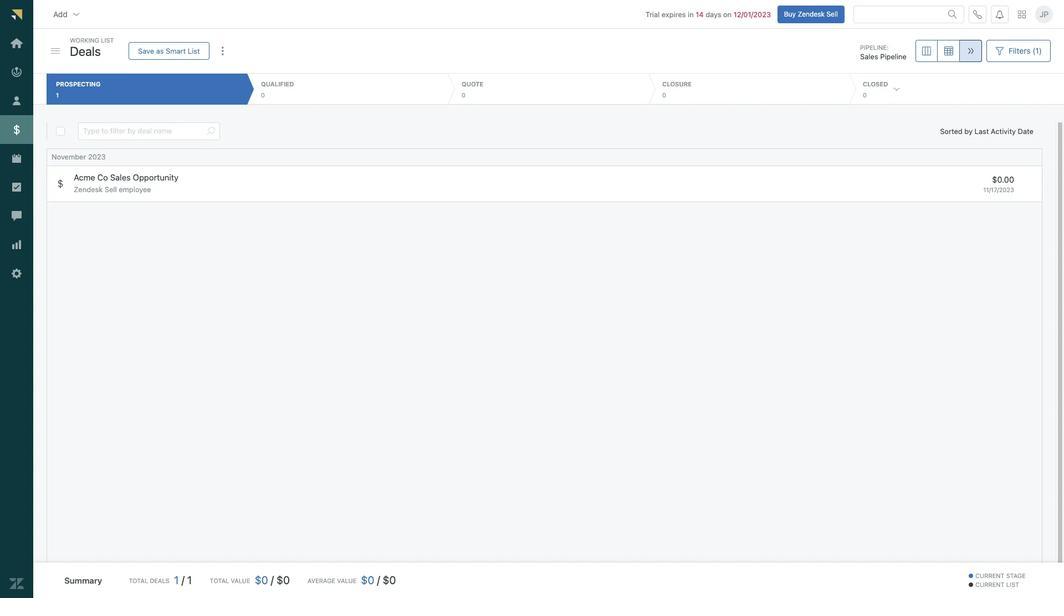 Task type: describe. For each thing, give the bounding box(es) containing it.
closure
[[663, 80, 692, 88]]

handler image
[[51, 48, 60, 54]]

current for current stage
[[976, 573, 1005, 580]]

total for 1
[[129, 578, 148, 585]]

4 $0 from the left
[[383, 575, 396, 587]]

1 inside prospecting 1
[[56, 92, 59, 99]]

as
[[156, 46, 164, 55]]

november
[[52, 153, 86, 161]]

filters
[[1009, 46, 1031, 55]]

0 for quote 0
[[462, 92, 466, 99]]

qualified 0
[[261, 80, 294, 99]]

0 for qualified 0
[[261, 92, 265, 99]]

opportunity
[[133, 173, 179, 182]]

sell inside acme co sales opportunity zendesk sell employee
[[105, 185, 117, 194]]

add button
[[44, 3, 90, 25]]

sales inside pipeline: sales pipeline
[[861, 52, 879, 61]]

/ for total deals 1 / 1
[[182, 575, 185, 587]]

current stage
[[976, 573, 1026, 580]]

0 for closed 0
[[863, 92, 867, 99]]

zendesk inside acme co sales opportunity zendesk sell employee
[[74, 185, 103, 194]]

expires
[[662, 10, 686, 19]]

on
[[724, 10, 732, 19]]

average
[[308, 578, 336, 585]]

by
[[965, 127, 973, 136]]

/ for average value $0 / $0
[[377, 575, 380, 587]]

chevron down image
[[72, 10, 81, 19]]

save as smart list
[[138, 46, 200, 55]]

zendesk inside button
[[798, 10, 825, 18]]

buy zendesk sell button
[[778, 5, 845, 23]]

pipeline: sales pipeline
[[861, 44, 907, 61]]

total deals 1 / 1
[[129, 575, 192, 587]]

sorted
[[941, 127, 963, 136]]

14
[[696, 10, 704, 19]]

quote
[[462, 80, 484, 88]]

deals inside working list deals
[[70, 44, 101, 59]]

working
[[70, 37, 99, 44]]

value for total value $0 / $0
[[231, 578, 250, 585]]

zendesk image
[[9, 577, 24, 592]]

stage
[[1007, 573, 1026, 580]]

sell inside button
[[827, 10, 838, 18]]

days
[[706, 10, 722, 19]]

buy zendesk sell
[[784, 10, 838, 18]]

qualified
[[261, 80, 294, 88]]

closed 0
[[863, 80, 889, 99]]

bell image
[[996, 10, 1005, 19]]

2 horizontal spatial 1
[[187, 575, 192, 587]]

save
[[138, 46, 154, 55]]

prospecting
[[56, 80, 101, 88]]

closed
[[863, 80, 889, 88]]

2 $0 from the left
[[277, 575, 290, 587]]

summary
[[64, 576, 102, 586]]

activity
[[991, 127, 1017, 136]]

date
[[1019, 127, 1034, 136]]



Task type: vqa. For each thing, say whether or not it's contained in the screenshot.
viewed on the left top
no



Task type: locate. For each thing, give the bounding box(es) containing it.
list inside save as smart list button
[[188, 46, 200, 55]]

3 / from the left
[[377, 575, 380, 587]]

zendesk down acme
[[74, 185, 103, 194]]

0 vertical spatial sell
[[827, 10, 838, 18]]

0 down quote
[[462, 92, 466, 99]]

zendesk sell employee link
[[74, 185, 151, 196]]

0 inside closure 0
[[663, 92, 667, 99]]

1 vertical spatial zendesk
[[74, 185, 103, 194]]

quote 0
[[462, 80, 484, 99]]

/ for total value $0 / $0
[[271, 575, 274, 587]]

12/01/2023
[[734, 10, 771, 19]]

list
[[1007, 582, 1020, 589]]

4 0 from the left
[[863, 92, 867, 99]]

1 horizontal spatial sales
[[861, 52, 879, 61]]

jp
[[1040, 9, 1049, 19]]

0 horizontal spatial 1
[[56, 92, 59, 99]]

0 down qualified
[[261, 92, 265, 99]]

1 horizontal spatial 1
[[174, 575, 179, 587]]

buy
[[784, 10, 796, 18]]

last
[[975, 127, 990, 136]]

/
[[182, 575, 185, 587], [271, 575, 274, 587], [377, 575, 380, 587]]

Type to filter by deal name field
[[83, 123, 202, 140]]

1 total from the left
[[129, 578, 148, 585]]

2 value from the left
[[337, 578, 357, 585]]

value inside total value $0 / $0
[[231, 578, 250, 585]]

filters (1)
[[1009, 46, 1043, 55]]

0 vertical spatial sales
[[861, 52, 879, 61]]

current up current list
[[976, 573, 1005, 580]]

deals
[[70, 44, 101, 59], [150, 578, 170, 585]]

working list deals
[[70, 37, 114, 59]]

total
[[129, 578, 148, 585], [210, 578, 229, 585]]

2 current from the top
[[976, 582, 1005, 589]]

1 vertical spatial current
[[976, 582, 1005, 589]]

2 0 from the left
[[462, 92, 466, 99]]

pipeline:
[[861, 44, 889, 51]]

$0.00 11/17/2023
[[984, 175, 1015, 194]]

current down current stage
[[976, 582, 1005, 589]]

save as smart list button
[[129, 42, 209, 60]]

0 for closure 0
[[663, 92, 667, 99]]

1 vertical spatial sales
[[110, 173, 131, 182]]

acme co sales opportunity link
[[74, 173, 179, 183]]

average value $0 / $0
[[308, 575, 396, 587]]

sales down pipeline: on the top right of page
[[861, 52, 879, 61]]

overflow vertical fill image
[[218, 47, 227, 55]]

1 vertical spatial list
[[188, 46, 200, 55]]

1 vertical spatial search image
[[206, 127, 215, 136]]

closure 0
[[663, 80, 692, 99]]

1 horizontal spatial list
[[188, 46, 200, 55]]

0 horizontal spatial value
[[231, 578, 250, 585]]

1 horizontal spatial sell
[[827, 10, 838, 18]]

value for average value $0 / $0
[[337, 578, 357, 585]]

list
[[101, 37, 114, 44], [188, 46, 200, 55]]

$0
[[255, 575, 268, 587], [277, 575, 290, 587], [361, 575, 375, 587], [383, 575, 396, 587]]

2 total from the left
[[210, 578, 229, 585]]

$0.00
[[993, 175, 1015, 185]]

value
[[231, 578, 250, 585], [337, 578, 357, 585]]

current list
[[976, 582, 1020, 589]]

zendesk
[[798, 10, 825, 18], [74, 185, 103, 194]]

add
[[53, 9, 68, 19]]

deals image
[[56, 180, 65, 189]]

current for current list
[[976, 582, 1005, 589]]

1 horizontal spatial total
[[210, 578, 229, 585]]

list right 'working' in the left top of the page
[[101, 37, 114, 44]]

0 vertical spatial deals
[[70, 44, 101, 59]]

trial expires in 14 days on 12/01/2023
[[646, 10, 771, 19]]

1 horizontal spatial search image
[[949, 10, 958, 19]]

0 horizontal spatial list
[[101, 37, 114, 44]]

acme co sales opportunity zendesk sell employee
[[74, 173, 179, 194]]

sales
[[861, 52, 879, 61], [110, 173, 131, 182]]

3 $0 from the left
[[361, 575, 375, 587]]

1 horizontal spatial value
[[337, 578, 357, 585]]

2 / from the left
[[271, 575, 274, 587]]

(1)
[[1033, 46, 1043, 55]]

co
[[97, 173, 108, 182]]

11/17/2023
[[984, 187, 1015, 194]]

0 horizontal spatial deals
[[70, 44, 101, 59]]

zendesk right buy
[[798, 10, 825, 18]]

list right smart
[[188, 46, 200, 55]]

1 0 from the left
[[261, 92, 265, 99]]

current
[[976, 573, 1005, 580], [976, 582, 1005, 589]]

value inside "average value $0 / $0"
[[337, 578, 357, 585]]

3 0 from the left
[[663, 92, 667, 99]]

1 horizontal spatial zendesk
[[798, 10, 825, 18]]

sell right buy
[[827, 10, 838, 18]]

total for $0
[[210, 578, 229, 585]]

1 horizontal spatial /
[[271, 575, 274, 587]]

total value $0 / $0
[[210, 575, 290, 587]]

0 inside 'qualified 0'
[[261, 92, 265, 99]]

zendesk products image
[[1019, 10, 1026, 18]]

total inside total value $0 / $0
[[210, 578, 229, 585]]

sell down co
[[105, 185, 117, 194]]

0 horizontal spatial sales
[[110, 173, 131, 182]]

0 horizontal spatial zendesk
[[74, 185, 103, 194]]

0 vertical spatial zendesk
[[798, 10, 825, 18]]

filters (1) button
[[987, 40, 1051, 62]]

1 $0 from the left
[[255, 575, 268, 587]]

total inside the "total deals 1 / 1"
[[129, 578, 148, 585]]

0 inside closed 0
[[863, 92, 867, 99]]

0 inside quote 0
[[462, 92, 466, 99]]

0 vertical spatial list
[[101, 37, 114, 44]]

1
[[56, 92, 59, 99], [174, 575, 179, 587], [187, 575, 192, 587]]

calls image
[[974, 10, 983, 19]]

deals inside the "total deals 1 / 1"
[[150, 578, 170, 585]]

smart
[[166, 46, 186, 55]]

0 horizontal spatial total
[[129, 578, 148, 585]]

0 down closed
[[863, 92, 867, 99]]

1 vertical spatial sell
[[105, 185, 117, 194]]

0 vertical spatial current
[[976, 573, 1005, 580]]

1 / from the left
[[182, 575, 185, 587]]

november 2023
[[52, 153, 106, 161]]

1 value from the left
[[231, 578, 250, 585]]

0 horizontal spatial /
[[182, 575, 185, 587]]

2 horizontal spatial /
[[377, 575, 380, 587]]

pipeline
[[881, 52, 907, 61]]

trial
[[646, 10, 660, 19]]

prospecting 1
[[56, 80, 101, 99]]

1 vertical spatial deals
[[150, 578, 170, 585]]

2023
[[88, 153, 106, 161]]

in
[[688, 10, 694, 19]]

0 vertical spatial search image
[[949, 10, 958, 19]]

list inside working list deals
[[101, 37, 114, 44]]

employee
[[119, 185, 151, 194]]

0
[[261, 92, 265, 99], [462, 92, 466, 99], [663, 92, 667, 99], [863, 92, 867, 99]]

search image
[[949, 10, 958, 19], [206, 127, 215, 136]]

sorted by last activity date
[[941, 127, 1034, 136]]

0 down closure
[[663, 92, 667, 99]]

1 current from the top
[[976, 573, 1005, 580]]

0 horizontal spatial sell
[[105, 185, 117, 194]]

0 horizontal spatial search image
[[206, 127, 215, 136]]

acme
[[74, 173, 95, 182]]

sell
[[827, 10, 838, 18], [105, 185, 117, 194]]

sales inside acme co sales opportunity zendesk sell employee
[[110, 173, 131, 182]]

1 horizontal spatial deals
[[150, 578, 170, 585]]

sales up zendesk sell employee 'link'
[[110, 173, 131, 182]]

jp button
[[1036, 5, 1054, 23]]



